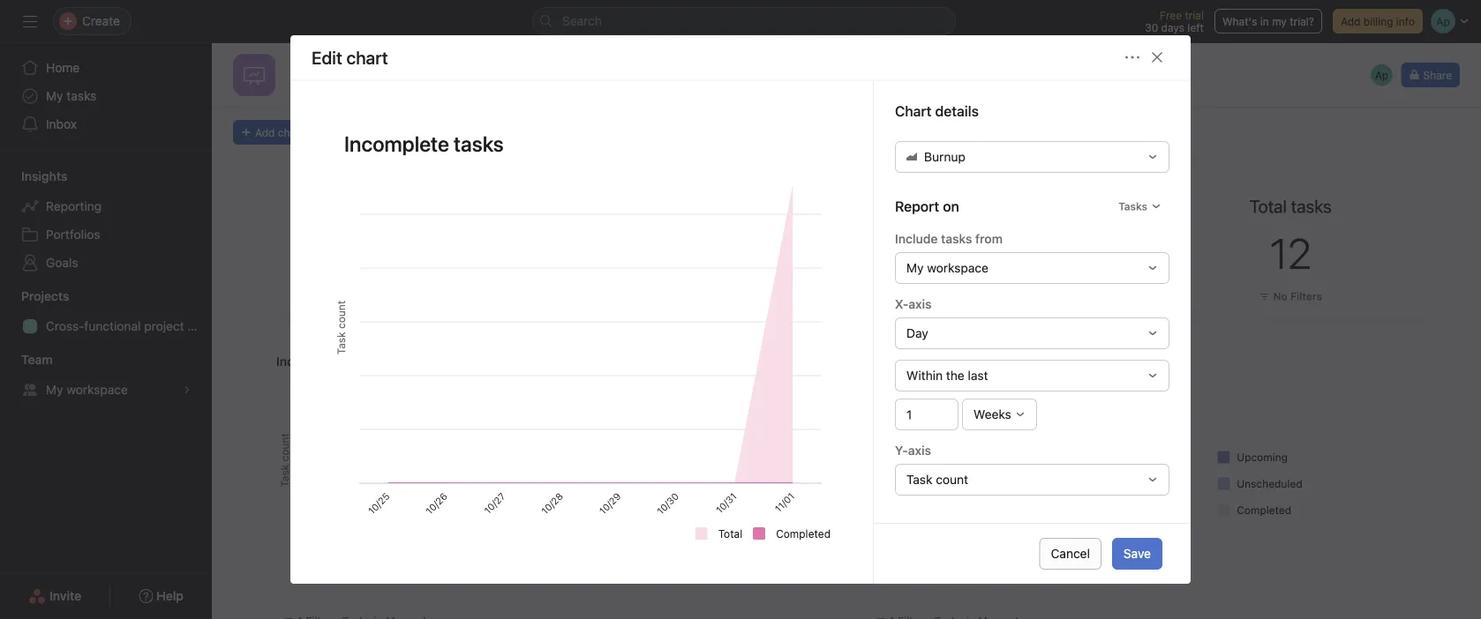 Task type: vqa. For each thing, say whether or not it's contained in the screenshot.
WITHIN THE LAST
yes



Task type: describe. For each thing, give the bounding box(es) containing it.
weeks button
[[963, 399, 1037, 430]]

my inside dropdown button
[[907, 260, 924, 275]]

functional
[[84, 319, 141, 334]]

chart details
[[895, 102, 979, 119]]

incomplete tasks by project
[[276, 355, 438, 369]]

upcoming
[[1237, 452, 1288, 464]]

add chart button
[[233, 120, 312, 145]]

y-
[[895, 443, 909, 458]]

completion
[[923, 355, 988, 369]]

hide sidebar image
[[23, 14, 37, 28]]

search list box
[[532, 7, 956, 35]]

overdue tasks
[[939, 196, 1051, 217]]

goals
[[46, 256, 78, 270]]

include tasks from
[[895, 231, 1003, 246]]

no
[[1274, 291, 1288, 303]]

cross-functional project plan
[[46, 319, 212, 334]]

home link
[[11, 54, 201, 82]]

1 horizontal spatial reporting link
[[290, 53, 345, 72]]

insights element
[[0, 161, 212, 281]]

my first dashboard
[[290, 74, 439, 95]]

report image
[[244, 64, 265, 86]]

by project
[[379, 355, 438, 369]]

share button
[[1402, 63, 1461, 87]]

task count
[[907, 472, 969, 487]]

what's in my trial?
[[1223, 15, 1315, 27]]

day button
[[895, 317, 1170, 349]]

day
[[907, 326, 929, 340]]

30
[[1145, 21, 1159, 34]]

invite
[[50, 589, 81, 604]]

task count button
[[895, 464, 1170, 496]]

global element
[[0, 43, 212, 149]]

11 button
[[681, 228, 717, 278]]

0 button
[[982, 228, 1008, 278]]

within the last button
[[895, 360, 1170, 392]]

days
[[1162, 21, 1185, 34]]

Incomplete tasks text field
[[333, 123, 831, 164]]

ap button
[[1370, 63, 1395, 87]]

add for add billing info
[[1341, 15, 1361, 27]]

inbox link
[[11, 110, 201, 139]]

add billing info button
[[1333, 9, 1424, 34]]

inbox
[[46, 117, 77, 132]]

tasks for tasks
[[1119, 200, 1148, 212]]

x-
[[895, 297, 909, 311]]

this month
[[1031, 355, 1093, 369]]

burnup
[[925, 149, 966, 164]]

tasks button
[[1111, 194, 1170, 218]]

cross-functional project plan link
[[11, 313, 212, 341]]

x-axis
[[895, 297, 932, 311]]

search button
[[532, 7, 956, 35]]

cancel
[[1051, 547, 1091, 562]]

my tasks
[[46, 89, 97, 103]]

within the last
[[907, 368, 989, 383]]

workspace inside teams element
[[67, 383, 128, 397]]

0
[[982, 228, 1008, 278]]

1
[[393, 228, 412, 278]]

11
[[681, 228, 717, 278]]

save button
[[1113, 539, 1163, 570]]

tasks for tasks by completion status this month
[[869, 355, 902, 369]]

0 vertical spatial completed
[[1237, 505, 1292, 517]]

first dashboard
[[318, 74, 439, 95]]

my inside global element
[[46, 89, 63, 103]]

status
[[991, 355, 1028, 369]]

team button
[[0, 351, 53, 369]]

my right report icon at the left top of the page
[[290, 74, 314, 95]]

report on
[[895, 198, 960, 215]]

axis for y-
[[909, 443, 932, 458]]

my workspace inside dropdown button
[[907, 260, 989, 275]]

add for add chart
[[255, 126, 275, 139]]

no filters
[[1274, 291, 1323, 303]]

what's
[[1223, 15, 1258, 27]]

add billing info
[[1341, 15, 1416, 27]]

show options image
[[448, 78, 462, 92]]



Task type: locate. For each thing, give the bounding box(es) containing it.
0 vertical spatial workspace
[[928, 260, 989, 275]]

reporting link
[[290, 53, 345, 72], [11, 193, 201, 221]]

reporting inside insights element
[[46, 199, 102, 214]]

reporting up my first dashboard on the left top of page
[[290, 55, 345, 70]]

save
[[1124, 547, 1152, 562]]

1 vertical spatial tasks
[[941, 231, 973, 246]]

my
[[290, 74, 314, 95], [46, 89, 63, 103], [907, 260, 924, 275], [46, 383, 63, 397]]

workspace inside dropdown button
[[928, 260, 989, 275]]

1 horizontal spatial completed
[[1237, 505, 1292, 517]]

by
[[905, 355, 920, 369]]

1 vertical spatial my workspace
[[46, 383, 128, 397]]

y-axis
[[895, 443, 932, 458]]

teams element
[[0, 344, 212, 408]]

project
[[144, 319, 184, 334]]

1 horizontal spatial add
[[1341, 15, 1361, 27]]

1 vertical spatial tasks
[[869, 355, 902, 369]]

tasks left the by project
[[345, 355, 376, 369]]

portfolios
[[46, 227, 100, 242]]

1 vertical spatial add
[[255, 126, 275, 139]]

no filters button
[[1255, 288, 1327, 306]]

my workspace down include tasks from
[[907, 260, 989, 275]]

billing
[[1364, 15, 1394, 27]]

tasks for my
[[67, 89, 97, 103]]

reporting link up portfolios
[[11, 193, 201, 221]]

left
[[1188, 21, 1204, 34]]

projects
[[21, 289, 69, 304]]

1 horizontal spatial reporting
[[290, 55, 345, 70]]

my inside teams element
[[46, 383, 63, 397]]

axis
[[909, 297, 932, 311], [909, 443, 932, 458]]

my workspace link
[[11, 376, 201, 404]]

cancel button
[[1040, 539, 1102, 570]]

projects button
[[0, 288, 69, 306]]

1 button
[[393, 228, 412, 278]]

None number field
[[895, 399, 959, 430]]

task
[[907, 472, 933, 487]]

0 horizontal spatial my workspace
[[46, 383, 128, 397]]

within
[[907, 368, 943, 383]]

workspace down include tasks from
[[928, 260, 989, 275]]

1 vertical spatial axis
[[909, 443, 932, 458]]

axis up the task
[[909, 443, 932, 458]]

incomplete tasks
[[633, 196, 764, 217]]

last
[[968, 368, 989, 383]]

unscheduled
[[1237, 478, 1303, 491]]

0 horizontal spatial add
[[255, 126, 275, 139]]

insights
[[21, 169, 67, 184]]

tasks down home
[[67, 89, 97, 103]]

portfolios link
[[11, 221, 201, 249]]

my down 'team'
[[46, 383, 63, 397]]

0 horizontal spatial workspace
[[67, 383, 128, 397]]

plan
[[188, 319, 212, 334]]

0 vertical spatial axis
[[909, 297, 932, 311]]

goals link
[[11, 249, 201, 277]]

reporting link inside insights element
[[11, 193, 201, 221]]

close image
[[1151, 51, 1165, 65]]

info
[[1397, 15, 1416, 27]]

1 horizontal spatial my workspace
[[907, 260, 989, 275]]

0 horizontal spatial completed
[[776, 528, 831, 540]]

weeks
[[974, 407, 1012, 422]]

add
[[1341, 15, 1361, 27], [255, 126, 275, 139]]

add chart
[[255, 126, 304, 139]]

filters
[[1291, 291, 1323, 303]]

my workspace down 'team'
[[46, 383, 128, 397]]

cross-
[[46, 319, 84, 334]]

1 vertical spatial reporting link
[[11, 193, 201, 221]]

0 vertical spatial tasks
[[1119, 200, 1148, 212]]

workspace down cross-functional project plan link
[[67, 383, 128, 397]]

tasks by completion status this month
[[869, 355, 1093, 369]]

free
[[1160, 9, 1182, 21]]

my
[[1273, 15, 1287, 27]]

1 horizontal spatial tasks
[[345, 355, 376, 369]]

count
[[936, 472, 969, 487]]

my up inbox
[[46, 89, 63, 103]]

completed down the unscheduled
[[1237, 505, 1292, 517]]

0 horizontal spatial tasks
[[869, 355, 902, 369]]

tasks for include
[[941, 231, 973, 246]]

0 horizontal spatial tasks
[[67, 89, 97, 103]]

axis for x-
[[909, 297, 932, 311]]

completed
[[1237, 505, 1292, 517], [776, 528, 831, 540]]

completed tasks
[[337, 196, 468, 217]]

chart
[[278, 126, 304, 139]]

0 vertical spatial add
[[1341, 15, 1361, 27]]

home
[[46, 60, 80, 75]]

12
[[1270, 228, 1312, 278]]

workspace
[[928, 260, 989, 275], [67, 383, 128, 397]]

team
[[21, 353, 53, 367]]

add left 'billing'
[[1341, 15, 1361, 27]]

add inside button
[[255, 126, 275, 139]]

edit chart
[[312, 47, 388, 68]]

tasks
[[1119, 200, 1148, 212], [869, 355, 902, 369]]

total tasks
[[1250, 196, 1332, 217]]

my workspace
[[907, 260, 989, 275], [46, 383, 128, 397]]

1 vertical spatial workspace
[[67, 383, 128, 397]]

from
[[976, 231, 1003, 246]]

1 horizontal spatial workspace
[[928, 260, 989, 275]]

projects element
[[0, 281, 212, 344]]

total
[[718, 528, 743, 540]]

0 vertical spatial tasks
[[67, 89, 97, 103]]

tasks inside dropdown button
[[1119, 200, 1148, 212]]

tasks left from
[[941, 231, 973, 246]]

0 horizontal spatial reporting
[[46, 199, 102, 214]]

1 vertical spatial reporting
[[46, 199, 102, 214]]

completed right total on the bottom of the page
[[776, 528, 831, 540]]

reporting link up my first dashboard on the left top of page
[[290, 53, 345, 72]]

tasks for incomplete
[[345, 355, 376, 369]]

2 horizontal spatial tasks
[[941, 231, 973, 246]]

reporting up portfolios
[[46, 199, 102, 214]]

trial?
[[1290, 15, 1315, 27]]

include
[[895, 231, 938, 246]]

share
[[1424, 69, 1453, 81]]

1 vertical spatial completed
[[776, 528, 831, 540]]

0 horizontal spatial reporting link
[[11, 193, 201, 221]]

burnup button
[[895, 141, 1170, 173]]

insights button
[[0, 168, 67, 185]]

trial
[[1185, 9, 1204, 21]]

incomplete
[[276, 355, 342, 369]]

add to starred image
[[472, 78, 486, 92]]

search
[[563, 14, 602, 28]]

my down include
[[907, 260, 924, 275]]

12 button
[[1270, 228, 1312, 278]]

0 vertical spatial my workspace
[[907, 260, 989, 275]]

axis up day
[[909, 297, 932, 311]]

tasks inside my tasks link
[[67, 89, 97, 103]]

0 vertical spatial reporting link
[[290, 53, 345, 72]]

add left chart
[[255, 126, 275, 139]]

my workspace button
[[895, 252, 1170, 284]]

ap
[[1376, 69, 1389, 81]]

0 vertical spatial reporting
[[290, 55, 345, 70]]

invite button
[[17, 581, 93, 613]]

my workspace inside teams element
[[46, 383, 128, 397]]

what's in my trial? button
[[1215, 9, 1323, 34]]

add inside "button"
[[1341, 15, 1361, 27]]

2 vertical spatial tasks
[[345, 355, 376, 369]]

free trial 30 days left
[[1145, 9, 1204, 34]]

more actions image
[[1126, 51, 1140, 65]]

my tasks link
[[11, 82, 201, 110]]

1 horizontal spatial tasks
[[1119, 200, 1148, 212]]



